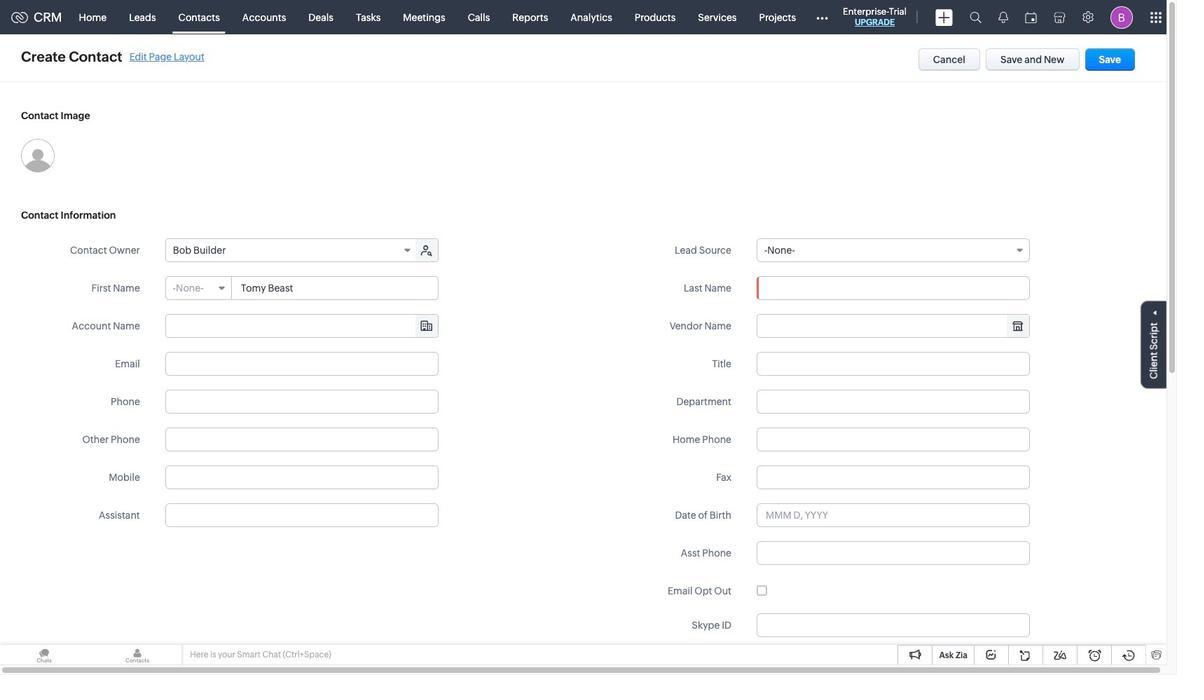 Task type: describe. For each thing, give the bounding box(es) containing it.
profile image
[[1111, 6, 1134, 28]]

contacts image
[[93, 645, 182, 665]]

MMM D, YYYY text field
[[757, 503, 1031, 527]]

logo image
[[11, 12, 28, 23]]

signals element
[[991, 0, 1017, 34]]

create menu image
[[936, 9, 954, 26]]

create menu element
[[928, 0, 962, 34]]

chats image
[[0, 645, 88, 665]]

search element
[[962, 0, 991, 34]]



Task type: vqa. For each thing, say whether or not it's contained in the screenshot.
Signals icon
yes



Task type: locate. For each thing, give the bounding box(es) containing it.
image image
[[21, 139, 55, 172]]

signals image
[[999, 11, 1009, 23]]

profile element
[[1103, 0, 1142, 34]]

None text field
[[757, 352, 1031, 376], [757, 390, 1031, 414], [165, 428, 439, 451], [165, 466, 439, 489], [757, 466, 1031, 489], [165, 503, 439, 527], [757, 541, 1031, 565], [757, 613, 1031, 637], [757, 352, 1031, 376], [757, 390, 1031, 414], [165, 428, 439, 451], [165, 466, 439, 489], [757, 466, 1031, 489], [165, 503, 439, 527], [757, 541, 1031, 565], [757, 613, 1031, 637]]

Other Modules field
[[808, 6, 838, 28]]

search image
[[970, 11, 982, 23]]

None field
[[757, 238, 1031, 262], [166, 239, 417, 261], [166, 277, 232, 299], [166, 315, 438, 337], [758, 315, 1030, 337], [757, 238, 1031, 262], [166, 239, 417, 261], [166, 277, 232, 299], [166, 315, 438, 337], [758, 315, 1030, 337]]

calendar image
[[1026, 12, 1038, 23]]

None text field
[[757, 276, 1031, 300], [233, 277, 438, 299], [166, 315, 438, 337], [165, 352, 439, 376], [165, 390, 439, 414], [757, 428, 1031, 451], [757, 651, 1031, 675], [757, 276, 1031, 300], [233, 277, 438, 299], [166, 315, 438, 337], [165, 352, 439, 376], [165, 390, 439, 414], [757, 428, 1031, 451], [757, 651, 1031, 675]]



